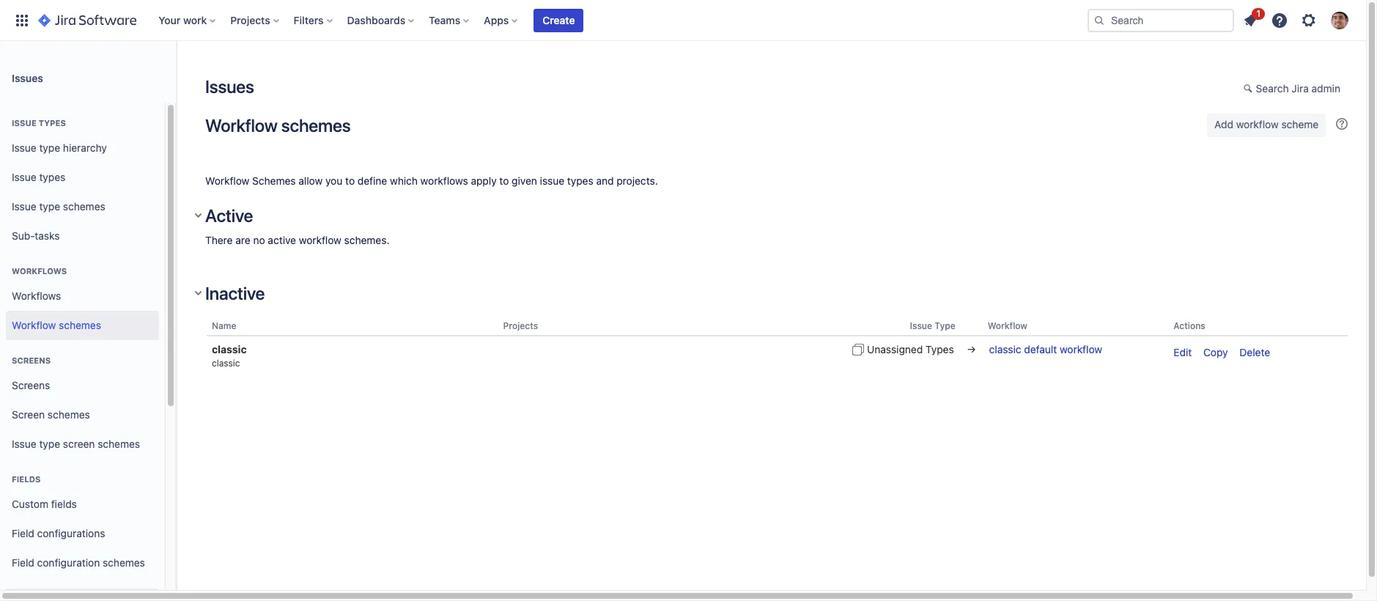 Task type: vqa. For each thing, say whether or not it's contained in the screenshot.
quam
no



Task type: describe. For each thing, give the bounding box(es) containing it.
classic default workflow
[[989, 343, 1102, 356]]

filters button
[[289, 8, 338, 32]]

name
[[212, 320, 236, 331]]

edit link
[[1174, 346, 1192, 359]]

and
[[596, 174, 614, 187]]

workflows for workflows group
[[12, 266, 67, 276]]

issue type schemes link
[[6, 192, 159, 221]]

scheme
[[1282, 118, 1319, 130]]

allow
[[299, 174, 323, 187]]

there
[[205, 234, 233, 246]]

there are no active workflow schemes.
[[205, 234, 390, 246]]

issue types
[[12, 118, 66, 128]]

field for field configuration schemes
[[12, 556, 34, 568]]

1 to from the left
[[345, 174, 355, 187]]

workflow schemes inside workflows group
[[12, 319, 101, 331]]

your
[[159, 14, 181, 26]]

workflow schemes link
[[6, 311, 159, 340]]

tasks
[[35, 229, 60, 242]]

delete
[[1240, 346, 1270, 359]]

apply
[[471, 174, 497, 187]]

copy link
[[1204, 346, 1228, 359]]

field for field configurations
[[12, 527, 34, 539]]

workflows
[[420, 174, 468, 187]]

actions
[[1174, 320, 1206, 331]]

apps button
[[479, 8, 524, 32]]

no
[[253, 234, 265, 246]]

add workflow scheme
[[1215, 118, 1319, 130]]

apps
[[484, 14, 509, 26]]

projects inside "dropdown button"
[[230, 14, 270, 26]]

field configurations link
[[6, 519, 159, 548]]

workflow inside "link"
[[1236, 118, 1279, 130]]

copy
[[1204, 346, 1228, 359]]

configurations
[[37, 527, 105, 539]]

sub-
[[12, 229, 35, 242]]

issue type schemes
[[12, 200, 105, 212]]

workflows for 'workflows' "link"
[[12, 289, 61, 302]]

workflows group
[[6, 251, 159, 344]]

delete link
[[1240, 346, 1270, 359]]

schemes
[[252, 174, 296, 187]]

notifications image
[[1242, 11, 1259, 29]]

edit
[[1174, 346, 1192, 359]]

issue type
[[910, 320, 956, 331]]

custom fields
[[12, 497, 77, 510]]

teams button
[[425, 8, 475, 32]]

your profile and settings image
[[1331, 11, 1349, 29]]

types inside group
[[39, 170, 65, 183]]

fields
[[51, 497, 77, 510]]

workflow up active
[[205, 174, 249, 187]]

workflows link
[[6, 281, 159, 311]]

dashboards button
[[343, 8, 420, 32]]

teams
[[429, 14, 460, 26]]

0 horizontal spatial issues
[[12, 71, 43, 84]]

sub-tasks
[[12, 229, 60, 242]]

create
[[543, 14, 575, 26]]

admin
[[1312, 82, 1341, 95]]

screen schemes link
[[6, 400, 159, 430]]

dashboards
[[347, 14, 405, 26]]

issue for issue types
[[12, 118, 37, 128]]

type for hierarchy
[[39, 141, 60, 154]]

types for unassigned types
[[926, 343, 954, 356]]

issue type screen schemes link
[[6, 430, 159, 459]]

appswitcher icon image
[[13, 11, 31, 29]]

issue for issue type schemes
[[12, 200, 36, 212]]

screen
[[12, 408, 45, 420]]

screens link
[[6, 371, 159, 400]]

issue for issue type
[[910, 320, 932, 331]]

your work
[[159, 14, 207, 26]]

are
[[235, 234, 250, 246]]

workflow up schemes
[[205, 115, 278, 136]]

given
[[512, 174, 537, 187]]

add
[[1215, 118, 1234, 130]]

schemes inside workflows group
[[59, 319, 101, 331]]

search jira admin link
[[1236, 78, 1348, 101]]

search
[[1256, 82, 1289, 95]]

1 horizontal spatial workflow schemes
[[205, 115, 351, 136]]

type for screen
[[39, 437, 60, 450]]

1 horizontal spatial projects
[[503, 320, 538, 331]]

classic for default
[[989, 343, 1021, 356]]

sub-tasks link
[[6, 221, 159, 251]]

issue for issue type hierarchy
[[12, 141, 36, 154]]

issue type screen schemes
[[12, 437, 140, 450]]

define
[[358, 174, 387, 187]]

screen
[[63, 437, 95, 450]]

custom
[[12, 497, 48, 510]]

fields group
[[6, 459, 159, 582]]

field configuration schemes link
[[6, 548, 159, 578]]

workflow inside group
[[12, 319, 56, 331]]

which
[[390, 174, 418, 187]]



Task type: locate. For each thing, give the bounding box(es) containing it.
2 to from the left
[[499, 174, 509, 187]]

unassigned types
[[864, 343, 954, 356]]

1 vertical spatial screens
[[12, 379, 50, 391]]

schemes down 'workflows' "link"
[[59, 319, 101, 331]]

issue type hierarchy link
[[6, 133, 159, 163]]

field inside field configurations link
[[12, 527, 34, 539]]

type down the issue types
[[39, 141, 60, 154]]

workflows
[[12, 266, 67, 276], [12, 289, 61, 302]]

workflow schemes down 'workflows' "link"
[[12, 319, 101, 331]]

banner
[[0, 0, 1366, 41]]

1 horizontal spatial types
[[926, 343, 954, 356]]

2 horizontal spatial workflow
[[1236, 118, 1279, 130]]

types left and
[[567, 174, 593, 187]]

workflows down the sub-tasks
[[12, 266, 67, 276]]

screens
[[12, 355, 51, 365], [12, 379, 50, 391]]

projects
[[230, 14, 270, 26], [503, 320, 538, 331]]

fields
[[12, 474, 41, 484]]

projects.
[[617, 174, 658, 187]]

0 vertical spatial field
[[12, 527, 34, 539]]

issues up the issue types
[[12, 71, 43, 84]]

issue up issue type schemes
[[12, 170, 36, 183]]

1 horizontal spatial to
[[499, 174, 509, 187]]

workflow up default
[[988, 320, 1028, 331]]

small image
[[1244, 83, 1255, 95]]

issue up issue type hierarchy
[[12, 118, 37, 128]]

classic inside the classic classic
[[212, 358, 240, 369]]

banner containing your work
[[0, 0, 1366, 41]]

1 vertical spatial workflows
[[12, 289, 61, 302]]

type
[[39, 141, 60, 154], [39, 200, 60, 212], [39, 437, 60, 450]]

workflow right "active"
[[299, 234, 341, 246]]

active
[[268, 234, 296, 246]]

types up issue type schemes
[[39, 170, 65, 183]]

type left 'screen'
[[39, 437, 60, 450]]

workflow down 'workflows' "link"
[[12, 319, 56, 331]]

unassigned types image
[[853, 344, 864, 356]]

issue up the sub-
[[12, 200, 36, 212]]

schemes right 'screen'
[[98, 437, 140, 450]]

workflows inside "link"
[[12, 289, 61, 302]]

inactive
[[205, 283, 265, 303]]

1 vertical spatial types
[[926, 343, 954, 356]]

workflow
[[205, 115, 278, 136], [205, 174, 249, 187], [12, 319, 56, 331], [988, 320, 1028, 331]]

field
[[12, 527, 34, 539], [12, 556, 34, 568]]

2 type from the top
[[39, 200, 60, 212]]

default
[[1024, 343, 1057, 356]]

workflow schemes up schemes
[[205, 115, 351, 136]]

to right you
[[345, 174, 355, 187]]

0 horizontal spatial projects
[[230, 14, 270, 26]]

0 vertical spatial projects
[[230, 14, 270, 26]]

configuration
[[37, 556, 100, 568]]

schemes down issue types link
[[63, 200, 105, 212]]

types
[[39, 118, 66, 128], [926, 343, 954, 356]]

to left 'given'
[[499, 174, 509, 187]]

2 field from the top
[[12, 556, 34, 568]]

jira
[[1292, 82, 1309, 95]]

issues
[[12, 71, 43, 84], [205, 76, 254, 97]]

issue features group
[[6, 578, 159, 601]]

classic classic
[[212, 343, 247, 369]]

0 horizontal spatial types
[[39, 170, 65, 183]]

to
[[345, 174, 355, 187], [499, 174, 509, 187]]

screens for screens group
[[12, 355, 51, 365]]

1 type from the top
[[39, 141, 60, 154]]

issue type hierarchy
[[12, 141, 107, 154]]

custom fields link
[[6, 490, 159, 519]]

1 field from the top
[[12, 527, 34, 539]]

screens for screens link
[[12, 379, 50, 391]]

type up the tasks
[[39, 200, 60, 212]]

sidebar navigation image
[[160, 59, 192, 88]]

unassigned
[[867, 343, 923, 356]]

schemes up issue features "group" at bottom
[[103, 556, 145, 568]]

0 vertical spatial workflow
[[1236, 118, 1279, 130]]

2 screens from the top
[[12, 379, 50, 391]]

0 vertical spatial screens
[[12, 355, 51, 365]]

work
[[183, 14, 207, 26]]

0 horizontal spatial workflow schemes
[[12, 319, 101, 331]]

search jira admin
[[1256, 82, 1341, 95]]

0 vertical spatial type
[[39, 141, 60, 154]]

schemes up issue type screen schemes
[[48, 408, 90, 420]]

types inside group
[[39, 118, 66, 128]]

1 vertical spatial workflow schemes
[[12, 319, 101, 331]]

active
[[205, 205, 253, 226]]

schemes
[[281, 115, 351, 136], [63, 200, 105, 212], [59, 319, 101, 331], [48, 408, 90, 420], [98, 437, 140, 450], [103, 556, 145, 568]]

issue down screen
[[12, 437, 36, 450]]

screen schemes
[[12, 408, 90, 420]]

your work button
[[154, 8, 222, 32]]

issue types link
[[6, 163, 159, 192]]

type for schemes
[[39, 200, 60, 212]]

1 vertical spatial field
[[12, 556, 34, 568]]

search image
[[1094, 14, 1105, 26]]

primary element
[[9, 0, 1088, 41]]

add workflow scheme link
[[1207, 114, 1326, 137]]

2 workflows from the top
[[12, 289, 61, 302]]

create button
[[534, 8, 584, 32]]

filters
[[294, 14, 324, 26]]

types for issue types
[[39, 118, 66, 128]]

issue left type
[[910, 320, 932, 331]]

schemes inside issue types group
[[63, 200, 105, 212]]

1
[[1257, 8, 1261, 19]]

issue
[[12, 118, 37, 128], [12, 141, 36, 154], [12, 170, 36, 183], [12, 200, 36, 212], [910, 320, 932, 331], [12, 437, 36, 450]]

types down type
[[926, 343, 954, 356]]

workflow schemes
[[205, 115, 351, 136], [12, 319, 101, 331]]

issue for issue type screen schemes
[[12, 437, 36, 450]]

classic for classic
[[212, 343, 247, 356]]

0 horizontal spatial types
[[39, 118, 66, 128]]

schemes inside the fields group
[[103, 556, 145, 568]]

type inside screens group
[[39, 437, 60, 450]]

3 type from the top
[[39, 437, 60, 450]]

1 horizontal spatial workflow
[[1060, 343, 1102, 356]]

1 horizontal spatial types
[[567, 174, 593, 187]]

1 workflows from the top
[[12, 266, 67, 276]]

→
[[967, 343, 976, 356]]

1 vertical spatial projects
[[503, 320, 538, 331]]

1 vertical spatial workflow
[[299, 234, 341, 246]]

1 vertical spatial type
[[39, 200, 60, 212]]

issues right sidebar navigation icon
[[205, 76, 254, 97]]

classic default workflow link
[[989, 343, 1102, 356]]

issue
[[540, 174, 564, 187]]

workflow right add
[[1236, 118, 1279, 130]]

workflows up workflow schemes link
[[12, 289, 61, 302]]

0 horizontal spatial workflow
[[299, 234, 341, 246]]

jira software image
[[38, 11, 137, 29], [38, 11, 137, 29]]

issue types group
[[6, 103, 159, 255]]

types up issue type hierarchy
[[39, 118, 66, 128]]

0 vertical spatial types
[[39, 118, 66, 128]]

field configurations
[[12, 527, 105, 539]]

0 vertical spatial workflows
[[12, 266, 67, 276]]

screens group
[[6, 340, 159, 463]]

field left configuration
[[12, 556, 34, 568]]

workflow right default
[[1060, 343, 1102, 356]]

Search field
[[1088, 8, 1234, 32]]

projects button
[[226, 8, 285, 32]]

help image
[[1271, 11, 1289, 29]]

2 vertical spatial workflow
[[1060, 343, 1102, 356]]

workflow
[[1236, 118, 1279, 130], [299, 234, 341, 246], [1060, 343, 1102, 356]]

issue down the issue types
[[12, 141, 36, 154]]

1 screens from the top
[[12, 355, 51, 365]]

2 vertical spatial type
[[39, 437, 60, 450]]

classic
[[212, 343, 247, 356], [989, 343, 1021, 356], [212, 358, 240, 369]]

1 horizontal spatial issues
[[205, 76, 254, 97]]

types
[[39, 170, 65, 183], [567, 174, 593, 187]]

issue inside screens group
[[12, 437, 36, 450]]

0 vertical spatial workflow schemes
[[205, 115, 351, 136]]

issue types
[[12, 170, 65, 183]]

schemes.
[[344, 234, 390, 246]]

hierarchy
[[63, 141, 107, 154]]

issue for issue types
[[12, 170, 36, 183]]

settings image
[[1300, 11, 1318, 29]]

field down custom
[[12, 527, 34, 539]]

you
[[325, 174, 343, 187]]

0 horizontal spatial to
[[345, 174, 355, 187]]

field configuration schemes
[[12, 556, 145, 568]]

workflow schemes allow you to define which workflows apply to given issue types and projects.
[[205, 174, 658, 187]]

schemes up "allow"
[[281, 115, 351, 136]]

type
[[935, 320, 956, 331]]



